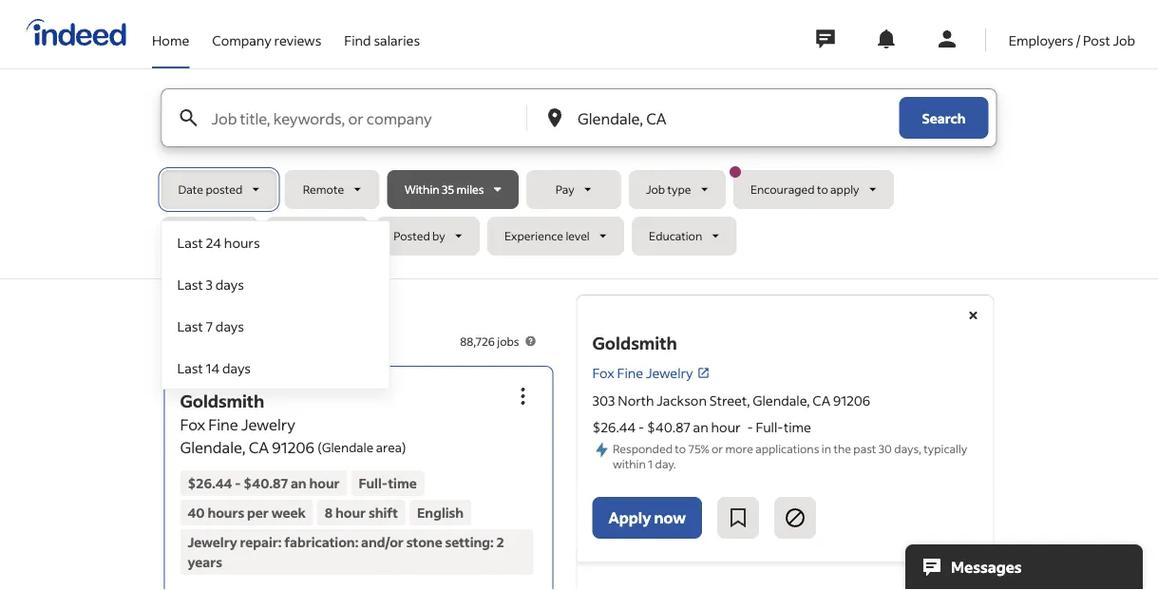 Task type: locate. For each thing, give the bounding box(es) containing it.
to inside dropdown button
[[818, 182, 829, 197]]

last left 24
[[177, 234, 203, 251]]

hour for $26.44 - $40.87 an hour
[[309, 475, 340, 492]]

0 horizontal spatial fox
[[180, 415, 205, 434]]

fox fine jewelry link
[[593, 363, 711, 384]]

ca for goldsmith
[[249, 438, 269, 457]]

job inside dropdown button
[[646, 182, 666, 197]]

menu containing last 24 hours
[[161, 221, 390, 390]]

to left apply
[[818, 182, 829, 197]]

within
[[405, 182, 440, 197]]

job right the post
[[1114, 31, 1136, 48]]

4 last from the top
[[177, 359, 203, 376]]

glendale, down goldsmith button
[[180, 438, 246, 457]]

days right "14"
[[222, 359, 251, 376]]

employers / post job link
[[1009, 0, 1136, 65]]

days right 3
[[216, 276, 244, 293]]

0 vertical spatial an
[[694, 419, 709, 436]]

0 vertical spatial $40.87
[[647, 419, 691, 436]]

ca for 303
[[813, 392, 831, 409]]

1 horizontal spatial $26.44
[[593, 419, 636, 436]]

by
[[433, 229, 446, 243]]

2 vertical spatial hour
[[336, 504, 366, 521]]

2 horizontal spatial -
[[748, 419, 754, 436]]

0 vertical spatial glendale,
[[753, 392, 811, 409]]

glendale, for goldsmith
[[180, 438, 246, 457]]

0 horizontal spatial $40.87
[[244, 475, 288, 492]]

now
[[655, 508, 686, 528]]

ca inside "goldsmith fox fine jewelry glendale, ca 91206 ( glendale area )"
[[249, 438, 269, 457]]

days for last 3 days
[[216, 276, 244, 293]]

jewelry inside jewelry repair: fabrication: and/or stone setting: 2 years
[[188, 534, 237, 551]]

job
[[1114, 31, 1136, 48], [646, 182, 666, 197]]

2 horizontal spatial jewelry
[[646, 365, 694, 382]]

last 14 days link
[[162, 347, 389, 389]]

ca up in
[[813, 392, 831, 409]]

0 vertical spatial days
[[216, 276, 244, 293]]

jewelry
[[646, 365, 694, 382], [241, 415, 295, 434], [188, 534, 237, 551]]

education button
[[632, 217, 737, 256]]

job left type at the right
[[646, 182, 666, 197]]

0 horizontal spatial to
[[675, 441, 687, 456]]

1 horizontal spatial $40.87
[[647, 419, 691, 436]]

3 last from the top
[[177, 318, 203, 335]]

glendale, up applications on the bottom right of page
[[753, 392, 811, 409]]

91206
[[834, 392, 871, 409], [272, 438, 315, 457]]

last left "14"
[[177, 359, 203, 376]]

employers
[[1009, 31, 1074, 48]]

0 vertical spatial hours
[[224, 234, 260, 251]]

2 last from the top
[[177, 276, 203, 293]]

full-
[[756, 419, 784, 436], [359, 475, 388, 492]]

find salaries link
[[345, 0, 420, 65]]

0 vertical spatial ca
[[813, 392, 831, 409]]

goldsmith inside "goldsmith fox fine jewelry glendale, ca 91206 ( glendale area )"
[[180, 390, 265, 412]]

1 vertical spatial fox
[[180, 415, 205, 434]]

ca up $26.44 - $40.87 an hour at left bottom
[[249, 438, 269, 457]]

ca
[[813, 392, 831, 409], [249, 438, 269, 457]]

fine down goldsmith button
[[208, 415, 238, 434]]

1 horizontal spatial fine
[[618, 365, 644, 382]]

1 vertical spatial an
[[291, 475, 307, 492]]

0 vertical spatial jewelry
[[646, 365, 694, 382]]

none search field containing search
[[161, 88, 998, 390]]

0 vertical spatial hour
[[712, 419, 741, 436]]

date posted button
[[161, 170, 277, 209]]

0 horizontal spatial glendale,
[[180, 438, 246, 457]]

91206 inside "goldsmith fox fine jewelry glendale, ca 91206 ( glendale area )"
[[272, 438, 315, 457]]

0 vertical spatial to
[[818, 182, 829, 197]]

to
[[818, 182, 829, 197], [675, 441, 687, 456]]

1 horizontal spatial goldsmith
[[593, 332, 678, 354]]

encouraged to apply button
[[730, 166, 895, 209]]

jewelry up years
[[188, 534, 237, 551]]

type
[[668, 182, 692, 197]]

$40.87 up the per
[[244, 475, 288, 492]]

time
[[784, 419, 812, 436], [388, 475, 417, 492]]

last for last 24 hours
[[177, 234, 203, 251]]

None search field
[[161, 88, 998, 390]]

last 24 hours link
[[162, 222, 389, 263]]

0 horizontal spatial fine
[[208, 415, 238, 434]]

1 horizontal spatial fox
[[593, 365, 615, 382]]

0 horizontal spatial $26.44
[[188, 475, 232, 492]]

1 horizontal spatial 91206
[[834, 392, 871, 409]]

menu
[[161, 221, 390, 390]]

0 horizontal spatial 91206
[[272, 438, 315, 457]]

1 horizontal spatial time
[[784, 419, 812, 436]]

0 vertical spatial goldsmith
[[593, 332, 678, 354]]

$26.44 for $26.44 - $40.87 an hour
[[188, 475, 232, 492]]

91206 up the
[[834, 392, 871, 409]]

hours
[[224, 234, 260, 251], [208, 504, 245, 521]]

- up more
[[748, 419, 754, 436]]

an up 75%
[[694, 419, 709, 436]]

24
[[206, 234, 222, 251]]

time up applications on the bottom right of page
[[784, 419, 812, 436]]

goldsmith up fox fine jewelry
[[593, 332, 678, 354]]

full- up the shift
[[359, 475, 388, 492]]

english
[[417, 504, 464, 521]]

jackson
[[657, 392, 707, 409]]

week
[[272, 504, 306, 521]]

last left 3
[[177, 276, 203, 293]]

hours right 40
[[208, 504, 245, 521]]

days,
[[895, 441, 922, 456]]

posted by button
[[377, 217, 480, 256]]

glendale, inside "goldsmith fox fine jewelry glendale, ca 91206 ( glendale area )"
[[180, 438, 246, 457]]

- up responded
[[639, 419, 645, 436]]

1 horizontal spatial an
[[694, 419, 709, 436]]

jewelry inside "goldsmith fox fine jewelry glendale, ca 91206 ( glendale area )"
[[241, 415, 295, 434]]

91206 for goldsmith
[[272, 438, 315, 457]]

sort by: relevance
[[179, 332, 292, 349]]

0 horizontal spatial an
[[291, 475, 307, 492]]

full- up applications on the bottom right of page
[[756, 419, 784, 436]]

1 vertical spatial glendale,
[[180, 438, 246, 457]]

within 35 miles
[[405, 182, 484, 197]]

0 vertical spatial job
[[1114, 31, 1136, 48]]

within
[[613, 457, 646, 472]]

an for $26.44 - $40.87 an hour - full-time
[[694, 419, 709, 436]]

(
[[318, 439, 322, 456]]

$40.87 down jackson
[[647, 419, 691, 436]]

1 horizontal spatial to
[[818, 182, 829, 197]]

job type button
[[629, 170, 726, 209]]

/
[[1077, 31, 1081, 48]]

fine up north
[[618, 365, 644, 382]]

1 horizontal spatial ca
[[813, 392, 831, 409]]

1 horizontal spatial glendale,
[[753, 392, 811, 409]]

remote
[[303, 182, 344, 197]]

goldsmith for goldsmith fox fine jewelry glendale, ca 91206 ( glendale area )
[[180, 390, 265, 412]]

save this job image
[[727, 507, 750, 530]]

hour up 8
[[309, 475, 340, 492]]

0 vertical spatial $26.44
[[593, 419, 636, 436]]

0 vertical spatial 91206
[[834, 392, 871, 409]]

close job details image
[[963, 304, 985, 327]]

1 horizontal spatial jewelry
[[241, 415, 295, 434]]

typically
[[924, 441, 968, 456]]

75%
[[689, 441, 710, 456]]

0 vertical spatial fine
[[618, 365, 644, 382]]

to for apply
[[818, 182, 829, 197]]

1 horizontal spatial -
[[639, 419, 645, 436]]

2 vertical spatial days
[[222, 359, 251, 376]]

91206 left (
[[272, 438, 315, 457]]

messages
[[952, 558, 1023, 577]]

- for $26.44 - $40.87 an hour
[[235, 475, 241, 492]]

apply now
[[609, 508, 686, 528]]

$26.44 up 40
[[188, 475, 232, 492]]

experience level button
[[488, 217, 625, 256]]

to for 75%
[[675, 441, 687, 456]]

1 vertical spatial hour
[[309, 475, 340, 492]]

1
[[648, 457, 653, 472]]

0 horizontal spatial jewelry
[[188, 534, 237, 551]]

1 vertical spatial job
[[646, 182, 666, 197]]

hour up the or
[[712, 419, 741, 436]]

search button
[[900, 97, 989, 139]]

0 horizontal spatial full-
[[359, 475, 388, 492]]

to inside responded to 75% or more applications in the past 30 days, typically within 1 day.
[[675, 441, 687, 456]]

an up week
[[291, 475, 307, 492]]

last left 7
[[177, 318, 203, 335]]

or
[[712, 441, 724, 456]]

303 north jackson street, glendale, ca 91206
[[593, 392, 871, 409]]

0 horizontal spatial job
[[646, 182, 666, 197]]

fine inside fox fine jewelry link
[[618, 365, 644, 382]]

notifications unread count 0 image
[[875, 28, 898, 50]]

company
[[212, 31, 272, 48]]

fox
[[593, 365, 615, 382], [180, 415, 205, 434]]

find
[[345, 31, 371, 48]]

1 vertical spatial ca
[[249, 438, 269, 457]]

goldsmith for goldsmith
[[593, 332, 678, 354]]

pay
[[556, 182, 575, 197]]

1 vertical spatial to
[[675, 441, 687, 456]]

fox up 303
[[593, 365, 615, 382]]

hour
[[712, 419, 741, 436], [309, 475, 340, 492], [336, 504, 366, 521]]

sort
[[179, 332, 205, 349]]

experience level
[[505, 229, 590, 243]]

goldsmith down last 14 days
[[180, 390, 265, 412]]

fox down goldsmith button
[[180, 415, 205, 434]]

hours right 24
[[224, 234, 260, 251]]

1 vertical spatial $26.44
[[188, 475, 232, 492]]

0 horizontal spatial -
[[235, 475, 241, 492]]

last 7 days
[[177, 318, 244, 335]]

0 vertical spatial fox
[[593, 365, 615, 382]]

1 vertical spatial time
[[388, 475, 417, 492]]

1 vertical spatial jewelry
[[241, 415, 295, 434]]

day.
[[656, 457, 676, 472]]

1 vertical spatial days
[[216, 318, 244, 335]]

an
[[694, 419, 709, 436], [291, 475, 307, 492]]

0 horizontal spatial time
[[388, 475, 417, 492]]

glendale,
[[753, 392, 811, 409], [180, 438, 246, 457]]

1 vertical spatial 91206
[[272, 438, 315, 457]]

glendale
[[322, 439, 374, 456]]

0 horizontal spatial ca
[[249, 438, 269, 457]]

days right 7
[[216, 318, 244, 335]]

jewelry down goldsmith button
[[241, 415, 295, 434]]

0 horizontal spatial goldsmith
[[180, 390, 265, 412]]

1 vertical spatial fine
[[208, 415, 238, 434]]

to left 75%
[[675, 441, 687, 456]]

applications
[[756, 441, 820, 456]]

1 vertical spatial $40.87
[[244, 475, 288, 492]]

$26.44 down 303
[[593, 419, 636, 436]]

responded to 75% or more applications in the past 30 days, typically within 1 day.
[[613, 441, 968, 472]]

2 vertical spatial jewelry
[[188, 534, 237, 551]]

303
[[593, 392, 616, 409]]

time up the shift
[[388, 475, 417, 492]]

glendale, for 303
[[753, 392, 811, 409]]

messages button
[[906, 545, 1144, 590]]

1 horizontal spatial full-
[[756, 419, 784, 436]]

1 last from the top
[[177, 234, 203, 251]]

1 vertical spatial goldsmith
[[180, 390, 265, 412]]

- up 40 hours per week
[[235, 475, 241, 492]]

hour right 8
[[336, 504, 366, 521]]

jewelry up jackson
[[646, 365, 694, 382]]



Task type: describe. For each thing, give the bounding box(es) containing it.
40 hours per week
[[188, 504, 306, 521]]

an for $26.44 - $40.87 an hour
[[291, 475, 307, 492]]

8 hour shift
[[325, 504, 398, 521]]

level
[[566, 229, 590, 243]]

not interested image
[[784, 507, 807, 530]]

last 3 days link
[[162, 263, 389, 305]]

miles
[[457, 182, 484, 197]]

post
[[1084, 31, 1111, 48]]

fox fine jewelry
[[593, 365, 694, 382]]

88,726 jobs
[[460, 334, 520, 348]]

responded
[[613, 441, 673, 456]]

encouraged
[[751, 182, 815, 197]]

last for last 3 days
[[177, 276, 203, 293]]

reviews
[[274, 31, 322, 48]]

stone
[[407, 534, 443, 551]]

1 horizontal spatial job
[[1114, 31, 1136, 48]]

employers / post job
[[1009, 31, 1136, 48]]

pay button
[[527, 170, 622, 209]]

home link
[[152, 0, 189, 65]]

$26.44 - $40.87 an hour
[[188, 475, 340, 492]]

1 vertical spatial full-
[[359, 475, 388, 492]]

per
[[247, 504, 269, 521]]

by:
[[208, 332, 226, 349]]

the
[[834, 441, 852, 456]]

Edit location text field
[[574, 89, 862, 146]]

within 35 miles button
[[388, 170, 519, 209]]

35
[[442, 182, 455, 197]]

last for last 7 days
[[177, 318, 203, 335]]

91206 for 303
[[834, 392, 871, 409]]

hour for $26.44 - $40.87 an hour - full-time
[[712, 419, 741, 436]]

relevance
[[230, 332, 292, 349]]

find salaries
[[345, 31, 420, 48]]

search
[[923, 109, 966, 126]]

fox inside "goldsmith fox fine jewelry glendale, ca 91206 ( glendale area )"
[[180, 415, 205, 434]]

help icon image
[[523, 334, 539, 349]]

1 vertical spatial hours
[[208, 504, 245, 521]]

date
[[178, 182, 203, 197]]

3
[[206, 276, 213, 293]]

job actions menu is collapsed image
[[512, 385, 535, 408]]

apply
[[831, 182, 860, 197]]

search: Job title, keywords, or company text field
[[208, 89, 526, 146]]

remote button
[[285, 170, 380, 209]]

company reviews
[[212, 31, 322, 48]]

and/or
[[361, 534, 404, 551]]

education
[[649, 229, 703, 243]]

posted
[[206, 182, 243, 197]]

7
[[206, 318, 213, 335]]

date posted
[[178, 182, 243, 197]]

days for last 7 days
[[216, 318, 244, 335]]

last 24 hours
[[177, 234, 260, 251]]

- for $26.44 - $40.87 an hour - full-time
[[639, 419, 645, 436]]

jewelry repair: fabrication: and/or stone setting: 2 years
[[188, 534, 505, 571]]

past
[[854, 441, 877, 456]]

last for last 14 days
[[177, 359, 203, 376]]

setting:
[[445, 534, 494, 551]]

experience
[[505, 229, 564, 243]]

messages unread count 0 image
[[814, 20, 838, 58]]

more
[[726, 441, 754, 456]]

goldsmith fox fine jewelry glendale, ca 91206 ( glendale area )
[[180, 390, 406, 457]]

$40.87 for $26.44 - $40.87 an hour
[[244, 475, 288, 492]]

years
[[188, 554, 222, 571]]

posted
[[394, 229, 430, 243]]

$26.44 - $40.87 an hour - full-time
[[593, 419, 812, 436]]

apply now button
[[593, 497, 702, 539]]

apply
[[609, 508, 652, 528]]

last 3 days
[[177, 276, 244, 293]]

repair:
[[240, 534, 282, 551]]

goldsmith button
[[180, 390, 265, 412]]

posted by
[[394, 229, 446, 243]]

north
[[618, 392, 655, 409]]

0 vertical spatial time
[[784, 419, 812, 436]]

0 vertical spatial full-
[[756, 419, 784, 436]]

40
[[188, 504, 205, 521]]

home
[[152, 31, 189, 48]]

menu inside 'search box'
[[161, 221, 390, 390]]

in
[[822, 441, 832, 456]]

30
[[879, 441, 893, 456]]

shift
[[369, 504, 398, 521]]

encouraged to apply
[[751, 182, 860, 197]]

days for last 14 days
[[222, 359, 251, 376]]

job type
[[646, 182, 692, 197]]

salaries
[[374, 31, 420, 48]]

$40.87 for $26.44 - $40.87 an hour - full-time
[[647, 419, 691, 436]]

last 7 days link
[[162, 305, 389, 347]]

8
[[325, 504, 333, 521]]

company reviews link
[[212, 0, 322, 65]]

area
[[376, 439, 402, 456]]

fine inside "goldsmith fox fine jewelry glendale, ca 91206 ( glendale area )"
[[208, 415, 238, 434]]

$26.44 for $26.44 - $40.87 an hour - full-time
[[593, 419, 636, 436]]

)
[[402, 439, 406, 456]]

14
[[206, 359, 220, 376]]

account image
[[936, 28, 959, 50]]



Task type: vqa. For each thing, say whether or not it's contained in the screenshot.
TO corresponding to 75%
yes



